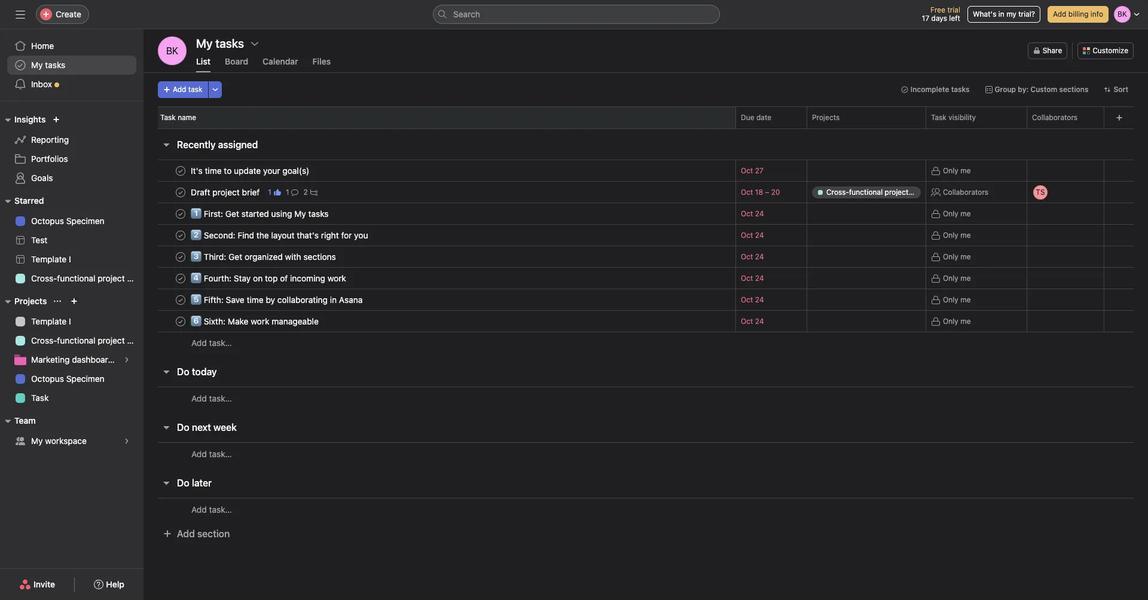 Task type: locate. For each thing, give the bounding box(es) containing it.
2 oct 24 from the top
[[741, 231, 764, 240]]

3 add task… from the top
[[191, 449, 232, 459]]

template i down test
[[31, 254, 71, 264]]

1 horizontal spatial 1
[[286, 188, 289, 197]]

1 oct 24 from the top
[[741, 209, 764, 218]]

2 completed checkbox from the top
[[173, 207, 188, 221]]

my down 'team'
[[31, 436, 43, 446]]

do next week
[[177, 422, 237, 433]]

0 horizontal spatial projects
[[14, 296, 47, 306]]

add task… button up section
[[191, 503, 232, 517]]

i down the new project or portfolio icon
[[69, 316, 71, 327]]

octopus
[[31, 216, 64, 226], [31, 374, 64, 384]]

4 oct from the top
[[741, 231, 753, 240]]

cross-functional project plan link up the new project or portfolio icon
[[7, 269, 143, 288]]

octopus specimen inside starred element
[[31, 216, 105, 226]]

create button
[[36, 5, 89, 24]]

add section
[[177, 529, 230, 540]]

specimen inside starred element
[[66, 216, 105, 226]]

invite
[[34, 580, 55, 590]]

project for cross-functional project plan 'link' in the starred element
[[98, 273, 125, 284]]

2 project from the top
[[98, 336, 125, 346]]

plan inside starred element
[[127, 273, 143, 284]]

template i down the show options, current sort, top image
[[31, 316, 71, 327]]

date
[[757, 113, 772, 122]]

2 add task… from the top
[[191, 393, 232, 403]]

add task… button
[[191, 337, 232, 350], [191, 392, 232, 405], [191, 448, 232, 461], [191, 503, 232, 517]]

collapse task list for this section image left next
[[162, 423, 171, 432]]

1 template from the top
[[31, 254, 67, 264]]

completed checkbox inside 3️⃣ third: get organized with sections cell
[[173, 250, 188, 264]]

completed image
[[173, 164, 188, 178], [173, 185, 188, 199], [173, 228, 188, 243], [173, 271, 188, 286], [173, 293, 188, 307], [173, 314, 188, 329]]

task left name
[[160, 113, 176, 122]]

0 vertical spatial collapse task list for this section image
[[162, 140, 171, 150]]

list link
[[196, 56, 211, 72]]

1 vertical spatial cross-functional project plan
[[31, 336, 143, 346]]

0 horizontal spatial 1
[[268, 188, 272, 197]]

specimen down dashboards
[[66, 374, 105, 384]]

0 vertical spatial octopus specimen
[[31, 216, 105, 226]]

2 1 button from the left
[[283, 186, 301, 198]]

search
[[453, 9, 480, 19]]

octopus specimen
[[31, 216, 105, 226], [31, 374, 105, 384]]

only for 1️⃣ first: get started using my tasks cell
[[943, 209, 959, 218]]

2 completed image from the top
[[173, 250, 188, 264]]

4 task… from the top
[[209, 505, 232, 515]]

add task… row for do later
[[144, 498, 1149, 521]]

team
[[14, 416, 36, 426]]

octopus specimen link
[[7, 212, 136, 231], [7, 370, 136, 389]]

1 vertical spatial projects
[[14, 296, 47, 306]]

2 add task… button from the top
[[191, 392, 232, 405]]

my up the inbox
[[31, 60, 43, 70]]

test link
[[7, 231, 136, 250]]

1 plan from the top
[[127, 273, 143, 284]]

only me for 4️⃣ fourth: stay on top of incoming work cell
[[943, 274, 971, 283]]

cross- up the show options, current sort, top image
[[31, 273, 57, 284]]

row
[[144, 106, 1149, 129], [158, 128, 1134, 129], [144, 159, 1149, 183], [144, 180, 1149, 204], [144, 202, 1149, 226], [144, 223, 1149, 247], [144, 245, 1149, 269], [144, 266, 1149, 290], [144, 288, 1149, 312], [144, 310, 1149, 333]]

add task… button for later
[[191, 503, 232, 517]]

functional inside starred element
[[57, 273, 95, 284]]

completed checkbox inside it's time to update your goal(s) cell
[[173, 164, 188, 178]]

template for the template i link in starred element
[[31, 254, 67, 264]]

cross-functional project plan link up marketing dashboards
[[7, 331, 143, 351]]

i down test link
[[69, 254, 71, 264]]

completed image inside 3️⃣ third: get organized with sections cell
[[173, 250, 188, 264]]

collapse task list for this section image
[[162, 140, 171, 150], [162, 367, 171, 377], [162, 423, 171, 432]]

1 cross-functional project plan link from the top
[[7, 269, 143, 288]]

add task… row
[[144, 332, 1149, 354], [144, 387, 1149, 410], [144, 443, 1149, 465], [144, 498, 1149, 521]]

collapse task list for this section image for do today
[[162, 367, 171, 377]]

5 24 from the top
[[755, 296, 764, 304]]

1 only me from the top
[[943, 166, 971, 175]]

task… down week
[[209, 449, 232, 459]]

6 me from the top
[[961, 295, 971, 304]]

6 completed image from the top
[[173, 314, 188, 329]]

1 button up 1️⃣ first: get started using my tasks text box
[[266, 186, 283, 198]]

billing
[[1069, 10, 1089, 19]]

completed image inside draft project brief cell
[[173, 185, 188, 199]]

4 completed image from the top
[[173, 271, 188, 286]]

task inside column header
[[160, 113, 176, 122]]

2 task… from the top
[[209, 393, 232, 403]]

add inside header recently assigned tree grid
[[191, 338, 207, 348]]

2 completed checkbox from the top
[[173, 314, 188, 329]]

2 cross-functional project plan link from the top
[[7, 331, 143, 351]]

1 horizontal spatial task
[[160, 113, 176, 122]]

task up 'team'
[[31, 393, 49, 403]]

1 my from the top
[[31, 60, 43, 70]]

custom
[[1031, 85, 1058, 94]]

project for cross-functional project plan 'link' within the projects element
[[98, 336, 125, 346]]

add task… button up today
[[191, 337, 232, 350]]

5 completed image from the top
[[173, 293, 188, 307]]

linked projects for 1️⃣ first: get started using my tasks cell
[[807, 203, 927, 225]]

2️⃣ second: find the layout that's right for you cell
[[144, 224, 736, 246]]

0 vertical spatial cross-functional project plan
[[31, 273, 143, 284]]

1 completed image from the top
[[173, 207, 188, 221]]

1 vertical spatial template i
[[31, 316, 71, 327]]

functional inside projects element
[[57, 336, 95, 346]]

tasks
[[45, 60, 65, 70], [952, 85, 970, 94]]

tasks down "home"
[[45, 60, 65, 70]]

only for 2️⃣ second: find the layout that's right for you cell
[[943, 231, 959, 240]]

Completed checkbox
[[173, 164, 188, 178], [173, 314, 188, 329]]

add task…
[[191, 338, 232, 348], [191, 393, 232, 403], [191, 449, 232, 459], [191, 505, 232, 515]]

2 1 from the left
[[286, 188, 289, 197]]

3 me from the top
[[961, 231, 971, 240]]

0 vertical spatial completed checkbox
[[173, 164, 188, 178]]

4 oct 24 from the top
[[741, 274, 764, 283]]

functional up marketing dashboards
[[57, 336, 95, 346]]

due date
[[741, 113, 772, 122]]

completed checkbox for "2️⃣ second: find the layout that's right for you" text field
[[173, 228, 188, 243]]

1 vertical spatial collaborators
[[943, 188, 989, 197]]

week
[[214, 422, 237, 433]]

1 vertical spatial specimen
[[66, 374, 105, 384]]

insights
[[14, 114, 46, 124]]

task left visibility on the right top
[[931, 113, 947, 122]]

add down "do today"
[[191, 393, 207, 403]]

4 me from the top
[[961, 252, 971, 261]]

project inside starred element
[[98, 273, 125, 284]]

1 only from the top
[[943, 166, 959, 175]]

global element
[[0, 29, 144, 101]]

0 vertical spatial project
[[98, 273, 125, 284]]

i inside projects element
[[69, 316, 71, 327]]

3 24 from the top
[[755, 252, 764, 261]]

what's in my trial?
[[973, 10, 1035, 19]]

template down the show options, current sort, top image
[[31, 316, 67, 327]]

add down next
[[191, 449, 207, 459]]

assigned
[[218, 139, 258, 150]]

template i link down the new project or portfolio icon
[[7, 312, 136, 331]]

5 only me from the top
[[943, 274, 971, 283]]

files
[[313, 56, 331, 66]]

show options, current sort, top image
[[54, 298, 61, 305]]

my workspace
[[31, 436, 87, 446]]

template i
[[31, 254, 71, 264], [31, 316, 71, 327]]

insights button
[[0, 112, 46, 127]]

2 template i from the top
[[31, 316, 71, 327]]

task… up week
[[209, 393, 232, 403]]

task… up today
[[209, 338, 232, 348]]

in
[[999, 10, 1005, 19]]

completed checkbox inside 4️⃣ fourth: stay on top of incoming work cell
[[173, 271, 188, 286]]

1 task… from the top
[[209, 338, 232, 348]]

oct 24 for 2️⃣ second: find the layout that's right for you cell
[[741, 231, 764, 240]]

free trial 17 days left
[[922, 5, 961, 23]]

octopus specimen inside projects element
[[31, 374, 105, 384]]

0 horizontal spatial task
[[31, 393, 49, 403]]

cross-functional project plan link
[[7, 269, 143, 288], [7, 331, 143, 351]]

goals link
[[7, 169, 136, 188]]

template i inside starred element
[[31, 254, 71, 264]]

collapse task list for this section image left "do today"
[[162, 367, 171, 377]]

5 me from the top
[[961, 274, 971, 283]]

marketing dashboards link
[[7, 351, 136, 370]]

calendar link
[[263, 56, 298, 72]]

i inside starred element
[[69, 254, 71, 264]]

2 specimen from the top
[[66, 374, 105, 384]]

add up add section button
[[191, 505, 207, 515]]

add task… row for do today
[[144, 387, 1149, 410]]

cross-functional project plan up dashboards
[[31, 336, 143, 346]]

template down test
[[31, 254, 67, 264]]

my inside global element
[[31, 60, 43, 70]]

completed checkbox down the recently
[[173, 164, 188, 178]]

5 completed checkbox from the top
[[173, 271, 188, 286]]

0 vertical spatial template i link
[[7, 250, 136, 269]]

0 vertical spatial template i
[[31, 254, 71, 264]]

oct for 3️⃣ third: get organized with sections cell
[[741, 252, 753, 261]]

2 cross- from the top
[[31, 336, 57, 346]]

oct 24
[[741, 209, 764, 218], [741, 231, 764, 240], [741, 252, 764, 261], [741, 274, 764, 283], [741, 296, 764, 304], [741, 317, 764, 326]]

completed image inside 6️⃣ sixth: make work manageable cell
[[173, 314, 188, 329]]

octopus up test
[[31, 216, 64, 226]]

oct 18 – 20
[[741, 188, 780, 197]]

me for 2️⃣ second: find the layout that's right for you cell
[[961, 231, 971, 240]]

trial?
[[1019, 10, 1035, 19]]

only me for 1️⃣ first: get started using my tasks cell
[[943, 209, 971, 218]]

1 project from the top
[[98, 273, 125, 284]]

my workspace link
[[7, 432, 136, 451]]

only me for 2️⃣ second: find the layout that's right for you cell
[[943, 231, 971, 240]]

1 octopus specimen from the top
[[31, 216, 105, 226]]

cross- inside projects element
[[31, 336, 57, 346]]

collapse task list for this section image down task name
[[162, 140, 171, 150]]

cross-functional project plan link inside projects element
[[7, 331, 143, 351]]

add billing info
[[1053, 10, 1104, 19]]

1 add task… from the top
[[191, 338, 232, 348]]

0 vertical spatial octopus
[[31, 216, 64, 226]]

more actions image
[[212, 86, 219, 93]]

add task… button for next
[[191, 448, 232, 461]]

completed checkbox up "do today"
[[173, 314, 188, 329]]

add field image
[[1116, 114, 1123, 121]]

0 vertical spatial do
[[177, 367, 189, 377]]

1 horizontal spatial tasks
[[952, 85, 970, 94]]

3 completed image from the top
[[173, 228, 188, 243]]

add task… down do next week button
[[191, 449, 232, 459]]

4 only me from the top
[[943, 252, 971, 261]]

my tasks
[[31, 60, 65, 70]]

1 vertical spatial completed image
[[173, 250, 188, 264]]

2 add task… row from the top
[[144, 387, 1149, 410]]

1 template i link from the top
[[7, 250, 136, 269]]

task… for later
[[209, 505, 232, 515]]

1 vertical spatial cross-
[[31, 336, 57, 346]]

1
[[268, 188, 272, 197], [286, 188, 289, 197]]

octopus down marketing
[[31, 374, 64, 384]]

6 only me from the top
[[943, 295, 971, 304]]

2 template i link from the top
[[7, 312, 136, 331]]

1 me from the top
[[961, 166, 971, 175]]

1 vertical spatial collapse task list for this section image
[[162, 367, 171, 377]]

1 collapse task list for this section image from the top
[[162, 140, 171, 150]]

only for 6️⃣ sixth: make work manageable cell
[[943, 317, 959, 326]]

template inside projects element
[[31, 316, 67, 327]]

0 vertical spatial cross-
[[31, 273, 57, 284]]

only for 4️⃣ fourth: stay on top of incoming work cell
[[943, 274, 959, 283]]

1 oct from the top
[[741, 166, 753, 175]]

1 24 from the top
[[755, 209, 764, 218]]

3 only me from the top
[[943, 231, 971, 240]]

do left today
[[177, 367, 189, 377]]

1 octopus from the top
[[31, 216, 64, 226]]

my
[[31, 60, 43, 70], [31, 436, 43, 446]]

do left next
[[177, 422, 189, 433]]

projects button
[[0, 294, 47, 309]]

6 only from the top
[[943, 295, 959, 304]]

6️⃣ sixth: make work manageable cell
[[144, 310, 736, 333]]

free
[[931, 5, 946, 14]]

me
[[961, 166, 971, 175], [961, 209, 971, 218], [961, 231, 971, 240], [961, 252, 971, 261], [961, 274, 971, 283], [961, 295, 971, 304], [961, 317, 971, 326]]

2 functional from the top
[[57, 336, 95, 346]]

add task… up today
[[191, 338, 232, 348]]

left
[[950, 14, 961, 23]]

0 vertical spatial completed image
[[173, 207, 188, 221]]

share button
[[1028, 42, 1068, 59]]

template i for the template i link inside the projects element
[[31, 316, 71, 327]]

only me for 3️⃣ third: get organized with sections cell
[[943, 252, 971, 261]]

octopus specimen link down marketing dashboards
[[7, 370, 136, 389]]

0 vertical spatial i
[[69, 254, 71, 264]]

4 24 from the top
[[755, 274, 764, 283]]

do today
[[177, 367, 217, 377]]

me for it's time to update your goal(s) cell
[[961, 166, 971, 175]]

project up see details, marketing dashboards icon
[[98, 336, 125, 346]]

invite button
[[11, 574, 63, 596]]

2 i from the top
[[69, 316, 71, 327]]

2 do from the top
[[177, 422, 189, 433]]

completed image for 4️⃣ fourth: stay on top of incoming work text box
[[173, 271, 188, 286]]

completed image
[[173, 207, 188, 221], [173, 250, 188, 264]]

test
[[31, 235, 47, 245]]

completed image inside 1️⃣ first: get started using my tasks cell
[[173, 207, 188, 221]]

1 vertical spatial project
[[98, 336, 125, 346]]

7 only me from the top
[[943, 317, 971, 326]]

do inside button
[[177, 478, 189, 489]]

3 oct from the top
[[741, 209, 753, 218]]

tasks for incomplete tasks
[[952, 85, 970, 94]]

add task… button down today
[[191, 392, 232, 405]]

tasks inside global element
[[45, 60, 65, 70]]

6 24 from the top
[[755, 317, 764, 326]]

5️⃣ Fifth: Save time by collaborating in Asana text field
[[188, 294, 366, 306]]

0 vertical spatial plan
[[127, 273, 143, 284]]

completed checkbox inside '5️⃣ fifth: save time by collaborating in asana' cell
[[173, 293, 188, 307]]

2 me from the top
[[961, 209, 971, 218]]

0 vertical spatial cross-functional project plan link
[[7, 269, 143, 288]]

do next week button
[[177, 417, 237, 438]]

3 task… from the top
[[209, 449, 232, 459]]

1 add task… button from the top
[[191, 337, 232, 350]]

portfolios
[[31, 154, 68, 164]]

add for add task… button associated with next
[[191, 449, 207, 459]]

4 completed checkbox from the top
[[173, 250, 188, 264]]

do right collapse task list for this section icon
[[177, 478, 189, 489]]

group
[[995, 85, 1016, 94]]

task for task visibility
[[931, 113, 947, 122]]

octopus specimen link up test
[[7, 212, 136, 231]]

cross- inside starred element
[[31, 273, 57, 284]]

4 add task… from the top
[[191, 505, 232, 515]]

tasks inside dropdown button
[[952, 85, 970, 94]]

0 vertical spatial specimen
[[66, 216, 105, 226]]

2 vertical spatial do
[[177, 478, 189, 489]]

3️⃣ third: get organized with sections cell
[[144, 246, 736, 268]]

1 1 from the left
[[268, 188, 272, 197]]

1 i from the top
[[69, 254, 71, 264]]

specimen up test link
[[66, 216, 105, 226]]

1️⃣ first: get started using my tasks cell
[[144, 203, 736, 225]]

marketing
[[31, 355, 70, 365]]

do for do today
[[177, 367, 189, 377]]

my inside "teams" element
[[31, 436, 43, 446]]

row containing 1
[[144, 180, 1149, 204]]

projects element
[[0, 291, 144, 410]]

projects
[[812, 113, 840, 122], [14, 296, 47, 306]]

2 my from the top
[[31, 436, 43, 446]]

tasks up visibility on the right top
[[952, 85, 970, 94]]

1 vertical spatial tasks
[[952, 85, 970, 94]]

2 vertical spatial collapse task list for this section image
[[162, 423, 171, 432]]

0 vertical spatial collaborators
[[1032, 113, 1078, 122]]

1 vertical spatial i
[[69, 316, 71, 327]]

3 completed checkbox from the top
[[173, 228, 188, 243]]

template i link inside starred element
[[7, 250, 136, 269]]

completed checkbox inside draft project brief cell
[[173, 185, 188, 199]]

add task… up section
[[191, 505, 232, 515]]

functional up the new project or portfolio icon
[[57, 273, 95, 284]]

7 only from the top
[[943, 317, 959, 326]]

insights element
[[0, 109, 144, 190]]

add task… for next
[[191, 449, 232, 459]]

0 vertical spatial my
[[31, 60, 43, 70]]

add task… down today
[[191, 393, 232, 403]]

1 vertical spatial template i link
[[7, 312, 136, 331]]

1 vertical spatial do
[[177, 422, 189, 433]]

recently assigned button
[[177, 134, 258, 156]]

completed checkbox inside 6️⃣ sixth: make work manageable cell
[[173, 314, 188, 329]]

0 horizontal spatial collaborators
[[943, 188, 989, 197]]

template i inside projects element
[[31, 316, 71, 327]]

completed checkbox inside 1️⃣ first: get started using my tasks cell
[[173, 207, 188, 221]]

0 vertical spatial functional
[[57, 273, 95, 284]]

0 vertical spatial template
[[31, 254, 67, 264]]

completed image inside it's time to update your goal(s) cell
[[173, 164, 188, 178]]

incomplete tasks button
[[896, 81, 975, 98]]

Completed checkbox
[[173, 185, 188, 199], [173, 207, 188, 221], [173, 228, 188, 243], [173, 250, 188, 264], [173, 271, 188, 286], [173, 293, 188, 307]]

completed image for the it's time to update your goal(s) text field
[[173, 164, 188, 178]]

1 vertical spatial completed checkbox
[[173, 314, 188, 329]]

2 octopus specimen from the top
[[31, 374, 105, 384]]

1 horizontal spatial projects
[[812, 113, 840, 122]]

2 collapse task list for this section image from the top
[[162, 367, 171, 377]]

0 horizontal spatial tasks
[[45, 60, 65, 70]]

3 add task… button from the top
[[191, 448, 232, 461]]

2 24 from the top
[[755, 231, 764, 240]]

7 me from the top
[[961, 317, 971, 326]]

collapse task list for this section image
[[162, 479, 171, 488]]

template i link down test
[[7, 250, 136, 269]]

task… for next
[[209, 449, 232, 459]]

cross- up marketing
[[31, 336, 57, 346]]

1 vertical spatial my
[[31, 436, 43, 446]]

oct for 6️⃣ sixth: make work manageable cell
[[741, 317, 753, 326]]

1 vertical spatial functional
[[57, 336, 95, 346]]

It's time to update your goal(s) text field
[[188, 165, 313, 177]]

completed checkbox for draft project brief text box
[[173, 185, 188, 199]]

task… up section
[[209, 505, 232, 515]]

3 do from the top
[[177, 478, 189, 489]]

only me for '5️⃣ fifth: save time by collaborating in asana' cell
[[943, 295, 971, 304]]

1 button
[[266, 186, 283, 198], [283, 186, 301, 198]]

specimen inside projects element
[[66, 374, 105, 384]]

oct 24 for 3️⃣ third: get organized with sections cell
[[741, 252, 764, 261]]

oct 27
[[741, 166, 764, 175]]

2 octopus from the top
[[31, 374, 64, 384]]

project down test link
[[98, 273, 125, 284]]

1 vertical spatial octopus specimen link
[[7, 370, 136, 389]]

0 vertical spatial octopus specimen link
[[7, 212, 136, 231]]

3 add task… row from the top
[[144, 443, 1149, 465]]

1 button left 2
[[283, 186, 301, 198]]

add left billing on the right top
[[1053, 10, 1067, 19]]

completed image inside 2️⃣ second: find the layout that's right for you cell
[[173, 228, 188, 243]]

1 template i from the top
[[31, 254, 71, 264]]

only for 3️⃣ third: get organized with sections cell
[[943, 252, 959, 261]]

1 up 1️⃣ first: get started using my tasks text box
[[268, 188, 272, 197]]

6 completed checkbox from the top
[[173, 293, 188, 307]]

4 add task… button from the top
[[191, 503, 232, 517]]

cross-functional project plan up the new project or portfolio icon
[[31, 273, 143, 284]]

1 vertical spatial template
[[31, 316, 67, 327]]

add task… button down do next week button
[[191, 448, 232, 461]]

linked projects for 5️⃣ fifth: save time by collaborating in asana cell
[[807, 289, 927, 311]]

add up "do today"
[[191, 338, 207, 348]]

3 oct 24 from the top
[[741, 252, 764, 261]]

new image
[[53, 116, 60, 123]]

octopus specimen down marketing dashboards link
[[31, 374, 105, 384]]

completed checkbox inside 2️⃣ second: find the layout that's right for you cell
[[173, 228, 188, 243]]

oct 24 for 6️⃣ sixth: make work manageable cell
[[741, 317, 764, 326]]

1 completed image from the top
[[173, 164, 188, 178]]

add task… for later
[[191, 505, 232, 515]]

oct for 2️⃣ second: find the layout that's right for you cell
[[741, 231, 753, 240]]

24 for 2️⃣ second: find the layout that's right for you cell
[[755, 231, 764, 240]]

completed image inside 4️⃣ fourth: stay on top of incoming work cell
[[173, 271, 188, 286]]

completed image for "2️⃣ second: find the layout that's right for you" text field
[[173, 228, 188, 243]]

collapse task list for this section image for recently assigned
[[162, 140, 171, 150]]

0 vertical spatial tasks
[[45, 60, 65, 70]]

1 left 2
[[286, 188, 289, 197]]

see details, marketing dashboards image
[[123, 357, 130, 364]]

1 completed checkbox from the top
[[173, 164, 188, 178]]

6 oct 24 from the top
[[741, 317, 764, 326]]

7 oct from the top
[[741, 296, 753, 304]]

0 vertical spatial projects
[[812, 113, 840, 122]]

2 plan from the top
[[127, 336, 143, 346]]

2 octopus specimen link from the top
[[7, 370, 136, 389]]

oct 24 for '5️⃣ fifth: save time by collaborating in asana' cell
[[741, 296, 764, 304]]

octopus specimen up test link
[[31, 216, 105, 226]]

template for the template i link inside the projects element
[[31, 316, 67, 327]]

specimen
[[66, 216, 105, 226], [66, 374, 105, 384]]

24 for 1️⃣ first: get started using my tasks cell
[[755, 209, 764, 218]]

specimen for 1st octopus specimen link from the bottom of the page
[[66, 374, 105, 384]]

1 vertical spatial plan
[[127, 336, 143, 346]]

do later button
[[177, 473, 212, 494]]

1 octopus specimen link from the top
[[7, 212, 136, 231]]

20
[[772, 188, 780, 197]]

functional
[[57, 273, 95, 284], [57, 336, 95, 346]]

collaborators
[[1032, 113, 1078, 122], [943, 188, 989, 197]]

template inside starred element
[[31, 254, 67, 264]]

8 oct from the top
[[741, 317, 753, 326]]

2 only from the top
[[943, 209, 959, 218]]

plan inside projects element
[[127, 336, 143, 346]]

add billing info button
[[1048, 6, 1109, 23]]

completed image inside '5️⃣ fifth: save time by collaborating in asana' cell
[[173, 293, 188, 307]]

completed checkbox for 5️⃣ fifth: save time by collaborating in asana 'text field'
[[173, 293, 188, 307]]

add left task
[[173, 85, 186, 94]]

only me for 6️⃣ sixth: make work manageable cell
[[943, 317, 971, 326]]

my for my tasks
[[31, 60, 43, 70]]

group by: custom sections button
[[980, 81, 1094, 98]]

2 only me from the top
[[943, 209, 971, 218]]

5 oct 24 from the top
[[741, 296, 764, 304]]

1 for first 1 button from the right
[[286, 188, 289, 197]]

3 collapse task list for this section image from the top
[[162, 423, 171, 432]]

24 for '5️⃣ fifth: save time by collaborating in asana' cell
[[755, 296, 764, 304]]

1 vertical spatial cross-functional project plan link
[[7, 331, 143, 351]]

2 horizontal spatial task
[[931, 113, 947, 122]]

6 oct from the top
[[741, 274, 753, 283]]

1 vertical spatial octopus specimen
[[31, 374, 105, 384]]

task inside projects element
[[31, 393, 49, 403]]

octopus inside starred element
[[31, 216, 64, 226]]

1 vertical spatial octopus
[[31, 374, 64, 384]]

1 cross-functional project plan from the top
[[31, 273, 143, 284]]

completed checkbox for oct 24
[[173, 314, 188, 329]]

1 specimen from the top
[[66, 216, 105, 226]]

inbox
[[31, 79, 52, 89]]

cross- for cross-functional project plan 'link' within the projects element
[[31, 336, 57, 346]]



Task type: describe. For each thing, give the bounding box(es) containing it.
projects inside dropdown button
[[14, 296, 47, 306]]

1️⃣ First: Get started using My tasks text field
[[188, 208, 332, 220]]

oct for it's time to update your goal(s) cell
[[741, 166, 753, 175]]

24 for 6️⃣ sixth: make work manageable cell
[[755, 317, 764, 326]]

cross-functional project plan inside projects element
[[31, 336, 143, 346]]

task
[[188, 85, 203, 94]]

task name column header
[[158, 106, 739, 129]]

marketing dashboards
[[31, 355, 117, 365]]

oct for '5️⃣ fifth: save time by collaborating in asana' cell
[[741, 296, 753, 304]]

completed image for the 6️⃣ sixth: make work manageable text field
[[173, 314, 188, 329]]

template i for the template i link in starred element
[[31, 254, 71, 264]]

specimen for first octopus specimen link from the top of the page
[[66, 216, 105, 226]]

later
[[192, 478, 212, 489]]

trial
[[948, 5, 961, 14]]

3️⃣ Third: Get organized with sections text field
[[188, 251, 340, 263]]

show options image
[[250, 39, 260, 48]]

me for 6️⃣ sixth: make work manageable cell
[[961, 317, 971, 326]]

completed image for 3️⃣ third: get organized with sections 'text field'
[[173, 250, 188, 264]]

header recently assigned tree grid
[[144, 159, 1149, 354]]

2 button
[[301, 186, 320, 198]]

collapse task list for this section image for do next week
[[162, 423, 171, 432]]

only for it's time to update your goal(s) cell
[[943, 166, 959, 175]]

do later
[[177, 478, 212, 489]]

add for add task… button related to today
[[191, 393, 207, 403]]

do for do later
[[177, 478, 189, 489]]

completed checkbox for 1️⃣ first: get started using my tasks text box
[[173, 207, 188, 221]]

add task… row for do next week
[[144, 443, 1149, 465]]

today
[[192, 367, 217, 377]]

cross- for cross-functional project plan 'link' in the starred element
[[31, 273, 57, 284]]

starred
[[14, 196, 44, 206]]

name
[[178, 113, 196, 122]]

cross-functional project plan inside starred element
[[31, 273, 143, 284]]

add left section
[[177, 529, 195, 540]]

me for '5️⃣ fifth: save time by collaborating in asana' cell
[[961, 295, 971, 304]]

customize
[[1093, 46, 1129, 55]]

collaborators inside header recently assigned tree grid
[[943, 188, 989, 197]]

recently
[[177, 139, 216, 150]]

task… for today
[[209, 393, 232, 403]]

list
[[196, 56, 211, 66]]

create
[[56, 9, 81, 19]]

Draft project brief text field
[[188, 186, 263, 198]]

what's in my trial? button
[[968, 6, 1041, 23]]

add task… button for today
[[191, 392, 232, 405]]

oct 24 for 4️⃣ fourth: stay on top of incoming work cell
[[741, 274, 764, 283]]

search button
[[433, 5, 720, 24]]

18
[[755, 188, 763, 197]]

files link
[[313, 56, 331, 72]]

only for '5️⃣ fifth: save time by collaborating in asana' cell
[[943, 295, 959, 304]]

by:
[[1018, 85, 1029, 94]]

completed image for 1️⃣ first: get started using my tasks text box
[[173, 207, 188, 221]]

hide sidebar image
[[16, 10, 25, 19]]

add for add billing info button
[[1053, 10, 1067, 19]]

task… inside header recently assigned tree grid
[[209, 338, 232, 348]]

task for task name
[[160, 113, 176, 122]]

completed image for draft project brief text box
[[173, 185, 188, 199]]

teams element
[[0, 410, 144, 453]]

4️⃣ Fourth: Stay on top of incoming work text field
[[188, 272, 350, 284]]

reporting
[[31, 135, 69, 145]]

oct 24 for 1️⃣ first: get started using my tasks cell
[[741, 209, 764, 218]]

recently assigned
[[177, 139, 258, 150]]

do for do next week
[[177, 422, 189, 433]]

24 for 4️⃣ fourth: stay on top of incoming work cell
[[755, 274, 764, 283]]

bk
[[166, 45, 178, 56]]

functional for cross-functional project plan 'link' within the projects element
[[57, 336, 95, 346]]

reporting link
[[7, 130, 136, 150]]

completed image for 5️⃣ fifth: save time by collaborating in asana 'text field'
[[173, 293, 188, 307]]

what's
[[973, 10, 997, 19]]

add for add task… button inside header recently assigned tree grid
[[191, 338, 207, 348]]

–
[[765, 188, 770, 197]]

me for 3️⃣ third: get organized with sections cell
[[961, 252, 971, 261]]

team button
[[0, 414, 36, 428]]

oct for 1️⃣ first: get started using my tasks cell
[[741, 209, 753, 218]]

portfolios link
[[7, 150, 136, 169]]

my
[[1007, 10, 1017, 19]]

visibility
[[949, 113, 976, 122]]

me for 1️⃣ first: get started using my tasks cell
[[961, 209, 971, 218]]

board
[[225, 56, 248, 66]]

linked projects for it's time to update your goal(s) cell
[[807, 160, 927, 182]]

5️⃣ fifth: save time by collaborating in asana cell
[[144, 289, 736, 311]]

see details, my workspace image
[[123, 438, 130, 445]]

add task button
[[158, 81, 208, 98]]

draft project brief cell
[[144, 181, 736, 203]]

home
[[31, 41, 54, 51]]

incomplete tasks
[[911, 85, 970, 94]]

days
[[932, 14, 948, 23]]

sort
[[1114, 85, 1129, 94]]

my tasks
[[196, 36, 244, 50]]

share
[[1043, 46, 1063, 55]]

task link
[[7, 389, 136, 408]]

2️⃣ Second: Find the layout that's right for you text field
[[188, 229, 372, 241]]

task name
[[160, 113, 196, 122]]

new project or portfolio image
[[71, 298, 78, 305]]

add task… inside header recently assigned tree grid
[[191, 338, 232, 348]]

1 add task… row from the top
[[144, 332, 1149, 354]]

home link
[[7, 36, 136, 56]]

2 oct from the top
[[741, 188, 753, 197]]

calendar
[[263, 56, 298, 66]]

1 for 2nd 1 button from the right
[[268, 188, 272, 197]]

4️⃣ fourth: stay on top of incoming work cell
[[144, 267, 736, 290]]

functional for cross-functional project plan 'link' in the starred element
[[57, 273, 95, 284]]

completed checkbox for oct 27
[[173, 164, 188, 178]]

help
[[106, 580, 124, 590]]

add task… button inside header recently assigned tree grid
[[191, 337, 232, 350]]

1 horizontal spatial collaborators
[[1032, 113, 1078, 122]]

6️⃣ Sixth: Make work manageable text field
[[188, 316, 322, 328]]

template i link inside projects element
[[7, 312, 136, 331]]

starred element
[[0, 190, 144, 291]]

completed checkbox for 4️⃣ fourth: stay on top of incoming work text box
[[173, 271, 188, 286]]

due
[[741, 113, 755, 122]]

bk button
[[158, 36, 187, 65]]

section
[[197, 529, 230, 540]]

27
[[755, 166, 764, 175]]

sections
[[1060, 85, 1089, 94]]

add task
[[173, 85, 203, 94]]

oct for 4️⃣ fourth: stay on top of incoming work cell
[[741, 274, 753, 283]]

only me for it's time to update your goal(s) cell
[[943, 166, 971, 175]]

completed checkbox for 3️⃣ third: get organized with sections 'text field'
[[173, 250, 188, 264]]

2
[[304, 188, 308, 197]]

row containing task name
[[144, 106, 1149, 129]]

inbox link
[[7, 75, 136, 94]]

dashboards
[[72, 355, 117, 365]]

my tasks link
[[7, 56, 136, 75]]

my for my workspace
[[31, 436, 43, 446]]

octopus inside projects element
[[31, 374, 64, 384]]

incomplete
[[911, 85, 950, 94]]

starred button
[[0, 194, 44, 208]]

tasks for my tasks
[[45, 60, 65, 70]]

add for add task… button for later
[[191, 505, 207, 515]]

customize button
[[1078, 42, 1134, 59]]

task for task
[[31, 393, 49, 403]]

i for the template i link in starred element
[[69, 254, 71, 264]]

info
[[1091, 10, 1104, 19]]

add section button
[[158, 523, 235, 545]]

goals
[[31, 173, 53, 183]]

help button
[[86, 574, 132, 596]]

1 1 button from the left
[[266, 186, 283, 198]]

me for 4️⃣ fourth: stay on top of incoming work cell
[[961, 274, 971, 283]]

add task… for today
[[191, 393, 232, 403]]

next
[[192, 422, 211, 433]]

group by: custom sections
[[995, 85, 1089, 94]]

linked projects for 6️⃣ sixth: make work manageable cell
[[807, 310, 927, 333]]

cross-functional project plan link inside starred element
[[7, 269, 143, 288]]

i for the template i link inside the projects element
[[69, 316, 71, 327]]

24 for 3️⃣ third: get organized with sections cell
[[755, 252, 764, 261]]

it's time to update your goal(s) cell
[[144, 160, 736, 182]]

search list box
[[433, 5, 720, 24]]

board link
[[225, 56, 248, 72]]



Task type: vqa. For each thing, say whether or not it's contained in the screenshot.
the bottom do
yes



